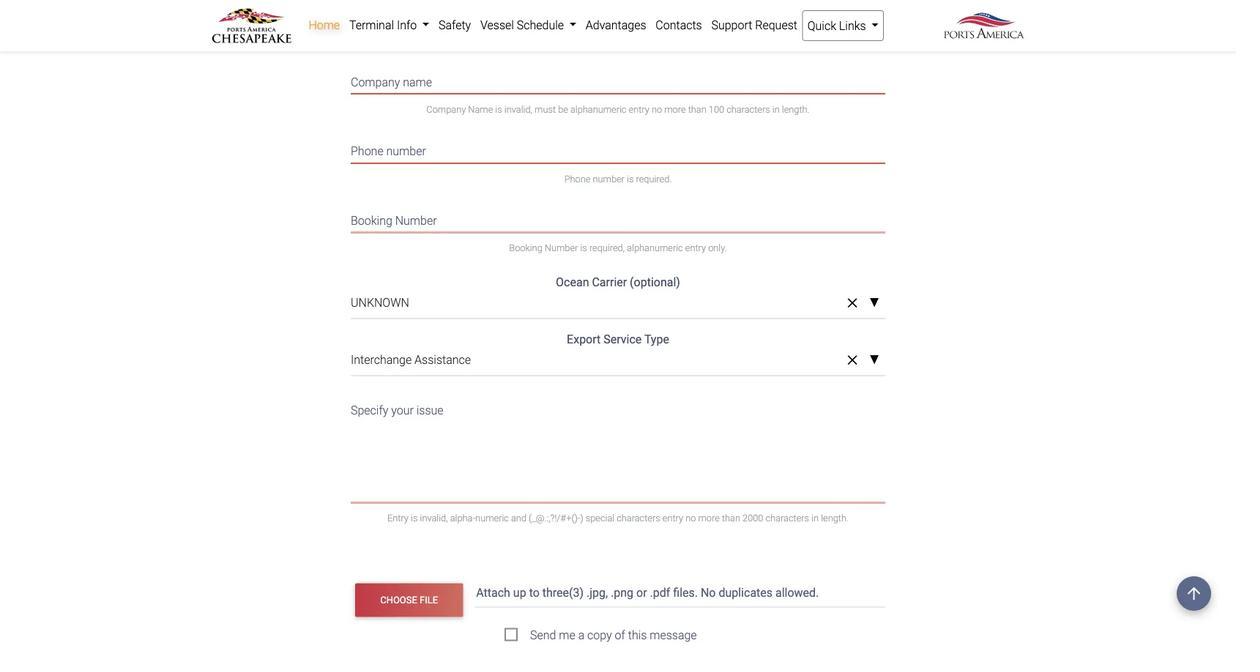 Task type: locate. For each thing, give the bounding box(es) containing it.
0 horizontal spatial than
[[668, 35, 686, 45]]

unknown
[[351, 296, 410, 310]]

name inside company name company name is invalid, must be alphanumeric entry no more than 100 characters in length.
[[403, 75, 432, 89]]

0 horizontal spatial be
[[538, 35, 548, 45]]

number
[[387, 144, 426, 158], [593, 173, 625, 184]]

2000
[[743, 513, 764, 524]]

characters inside company name company name is invalid, must be alphanumeric entry no more than 100 characters in length.
[[727, 104, 771, 115]]

this
[[629, 628, 647, 642]]

1 vertical spatial invalid,
[[505, 104, 533, 115]]

1 horizontal spatial booking
[[509, 242, 543, 253]]

1 horizontal spatial be
[[558, 104, 569, 115]]

2 vertical spatial than
[[722, 513, 741, 524]]

0 vertical spatial booking
[[351, 214, 393, 228]]

0 vertical spatial invalid,
[[484, 35, 512, 45]]

required,
[[590, 242, 625, 253]]

0 horizontal spatial booking
[[351, 214, 393, 228]]

in
[[752, 35, 759, 45], [773, 104, 780, 115], [812, 513, 819, 524]]

1 horizontal spatial company
[[427, 104, 466, 115]]

name for full
[[372, 6, 401, 20]]

number for booking number is required, alphanumeric entry only.
[[545, 242, 578, 253]]

issue
[[417, 403, 444, 417]]

2 vertical spatial in
[[812, 513, 819, 524]]

2 ▼ from the top
[[870, 354, 880, 366]]

no
[[631, 35, 642, 45], [652, 104, 663, 115], [686, 513, 696, 524]]

numeric
[[476, 513, 509, 524]]

0 vertical spatial phone
[[351, 144, 384, 158]]

0 horizontal spatial number
[[395, 214, 437, 228]]

length. inside company name company name is invalid, must be alphanumeric entry no more than 100 characters in length.
[[782, 104, 810, 115]]

be down the schedule
[[538, 35, 548, 45]]

1 horizontal spatial number
[[545, 242, 578, 253]]

message
[[650, 628, 697, 642]]

number up booking number
[[387, 144, 426, 158]]

0 vertical spatial 100
[[688, 35, 704, 45]]

0 horizontal spatial phone
[[351, 144, 384, 158]]

0 vertical spatial ▼
[[870, 297, 880, 309]]

✕
[[848, 296, 858, 311], [848, 353, 858, 368]]

1 vertical spatial in
[[773, 104, 780, 115]]

home
[[309, 18, 340, 32]]

entry is invalid, alpha-numeric and (_@.:,?!/#+()-) special characters entry no more than 2000 characters in length.
[[388, 513, 849, 524]]

0 horizontal spatial number
[[387, 144, 426, 158]]

more down 'contacts'
[[644, 35, 665, 45]]

1 vertical spatial be
[[558, 104, 569, 115]]

1 vertical spatial no
[[652, 104, 663, 115]]

send me a copy of this message
[[531, 628, 697, 642]]

booking for booking number
[[351, 214, 393, 228]]

)
[[581, 513, 584, 524]]

1 horizontal spatial number
[[593, 173, 625, 184]]

0 vertical spatial be
[[538, 35, 548, 45]]

safety link
[[434, 10, 476, 40]]

0 vertical spatial more
[[644, 35, 665, 45]]

1 horizontal spatial 100
[[709, 104, 725, 115]]

terminal info link
[[345, 10, 434, 40]]

0 vertical spatial ✕
[[848, 296, 858, 311]]

vessel
[[481, 18, 514, 32]]

▼ for unknown
[[870, 297, 880, 309]]

company name company name is invalid, must be alphanumeric entry no more than 100 characters in length.
[[351, 75, 810, 115]]

name inside company name company name is invalid, must be alphanumeric entry no more than 100 characters in length.
[[469, 104, 493, 115]]

0 horizontal spatial no
[[631, 35, 642, 45]]

assistance
[[415, 353, 471, 367]]

be down company name text box
[[558, 104, 569, 115]]

alphanumeric down the schedule
[[550, 35, 606, 45]]

2 horizontal spatial no
[[686, 513, 696, 524]]

alphanumeric up (optional)
[[627, 242, 683, 253]]

1 vertical spatial company
[[427, 104, 466, 115]]

1 vertical spatial phone
[[565, 173, 591, 184]]

full name
[[351, 6, 401, 20]]

required.
[[636, 173, 672, 184]]

vessel schedule
[[481, 18, 567, 32]]

1 vertical spatial more
[[665, 104, 686, 115]]

is
[[475, 35, 482, 45], [496, 104, 502, 115], [627, 173, 634, 184], [581, 242, 588, 253], [411, 513, 418, 524]]

0 horizontal spatial in
[[752, 35, 759, 45]]

quick links link
[[803, 10, 884, 41]]

choose
[[380, 595, 418, 606]]

home link
[[304, 10, 345, 40]]

than
[[668, 35, 686, 45], [689, 104, 707, 115], [722, 513, 741, 524]]

0 vertical spatial number
[[387, 144, 426, 158]]

invalid, for full name
[[484, 35, 512, 45]]

info
[[397, 18, 417, 32]]

2 horizontal spatial than
[[722, 513, 741, 524]]

2 ✕ from the top
[[848, 353, 858, 368]]

name
[[448, 35, 472, 45], [469, 104, 493, 115]]

name
[[372, 6, 401, 20], [403, 75, 432, 89]]

support request link
[[707, 10, 803, 40]]

booking number
[[351, 214, 437, 228]]

no left 2000
[[686, 513, 696, 524]]

1 vertical spatial number
[[593, 173, 625, 184]]

2 vertical spatial length.
[[822, 513, 849, 524]]

Company name text field
[[351, 66, 886, 94]]

support request
[[712, 18, 798, 32]]

booking
[[351, 214, 393, 228], [509, 242, 543, 253]]

0 vertical spatial length.
[[762, 35, 789, 45]]

1 horizontal spatial than
[[689, 104, 707, 115]]

0 vertical spatial name
[[372, 6, 401, 20]]

1 vertical spatial name
[[469, 104, 493, 115]]

length.
[[762, 35, 789, 45], [782, 104, 810, 115], [822, 513, 849, 524]]

contacts link
[[651, 10, 707, 40]]

1 ✕ from the top
[[848, 296, 858, 311]]

go to top image
[[1178, 577, 1212, 611]]

alphanumeric
[[550, 35, 606, 45], [571, 104, 627, 115], [627, 242, 683, 253]]

entry down company name text box
[[629, 104, 650, 115]]

invalid, inside company name company name is invalid, must be alphanumeric entry no more than 100 characters in length.
[[505, 104, 533, 115]]

1 ▼ from the top
[[870, 297, 880, 309]]

0 vertical spatial must
[[514, 35, 535, 45]]

name is invalid, must be alphanumeric entry no more than 100 characters in length.
[[448, 35, 789, 45]]

more down company name text box
[[665, 104, 686, 115]]

more
[[644, 35, 665, 45], [665, 104, 686, 115], [699, 513, 720, 524]]

copy
[[588, 628, 612, 642]]

0 vertical spatial company
[[351, 75, 400, 89]]

Booking Number text field
[[351, 204, 886, 233]]

choose file
[[380, 595, 438, 606]]

1 horizontal spatial name
[[403, 75, 432, 89]]

2 vertical spatial no
[[686, 513, 696, 524]]

invalid,
[[484, 35, 512, 45], [505, 104, 533, 115], [420, 513, 448, 524]]

1 horizontal spatial no
[[652, 104, 663, 115]]

characters
[[706, 35, 750, 45], [727, 104, 771, 115], [617, 513, 661, 524], [766, 513, 810, 524]]

links
[[840, 19, 867, 33]]

0 vertical spatial no
[[631, 35, 642, 45]]

1 vertical spatial ▼
[[870, 354, 880, 366]]

0 vertical spatial than
[[668, 35, 686, 45]]

100 inside company name company name is invalid, must be alphanumeric entry no more than 100 characters in length.
[[709, 104, 725, 115]]

1 vertical spatial name
[[403, 75, 432, 89]]

1 vertical spatial length.
[[782, 104, 810, 115]]

support
[[712, 18, 753, 32]]

2 vertical spatial invalid,
[[420, 513, 448, 524]]

(optional)
[[630, 275, 681, 289]]

safety
[[439, 18, 471, 32]]

phone for phone number is required.
[[565, 173, 591, 184]]

file
[[420, 595, 438, 606]]

phone
[[351, 144, 384, 158], [565, 173, 591, 184]]

2 horizontal spatial in
[[812, 513, 819, 524]]

be
[[538, 35, 548, 45], [558, 104, 569, 115]]

1 horizontal spatial phone
[[565, 173, 591, 184]]

send
[[531, 628, 556, 642]]

company
[[351, 75, 400, 89], [427, 104, 466, 115]]

1 vertical spatial than
[[689, 104, 707, 115]]

no down company name text box
[[652, 104, 663, 115]]

1 vertical spatial booking
[[509, 242, 543, 253]]

0 vertical spatial number
[[395, 214, 437, 228]]

must
[[514, 35, 535, 45], [535, 104, 556, 115]]

more left 2000
[[699, 513, 720, 524]]

ocean
[[556, 275, 590, 289]]

100
[[688, 35, 704, 45], [709, 104, 725, 115]]

entry
[[608, 35, 629, 45], [629, 104, 650, 115], [686, 242, 706, 253], [663, 513, 684, 524]]

interchange
[[351, 353, 412, 367]]

terminal info
[[349, 18, 420, 32]]

1 vertical spatial must
[[535, 104, 556, 115]]

alphanumeric down company name text box
[[571, 104, 627, 115]]

number down the phone number text box
[[593, 173, 625, 184]]

no down "advantages"
[[631, 35, 642, 45]]

number
[[395, 214, 437, 228], [545, 242, 578, 253]]

alpha-
[[450, 513, 476, 524]]

0 horizontal spatial name
[[372, 6, 401, 20]]

1 vertical spatial number
[[545, 242, 578, 253]]

1 vertical spatial alphanumeric
[[571, 104, 627, 115]]

invalid, for specify your issue
[[420, 513, 448, 524]]

▼ for interchange assistance
[[870, 354, 880, 366]]

1 vertical spatial ✕
[[848, 353, 858, 368]]

a
[[579, 628, 585, 642]]

1 horizontal spatial in
[[773, 104, 780, 115]]

full
[[351, 6, 369, 20]]

▼
[[870, 297, 880, 309], [870, 354, 880, 366]]

1 vertical spatial 100
[[709, 104, 725, 115]]



Task type: describe. For each thing, give the bounding box(es) containing it.
than inside company name company name is invalid, must be alphanumeric entry no more than 100 characters in length.
[[689, 104, 707, 115]]

2 vertical spatial more
[[699, 513, 720, 524]]

phone number is required.
[[565, 173, 672, 184]]

0 vertical spatial alphanumeric
[[550, 35, 606, 45]]

export service type
[[567, 333, 670, 347]]

service
[[604, 333, 642, 347]]

terminal
[[349, 18, 394, 32]]

advantages
[[586, 18, 647, 32]]

phone number
[[351, 144, 426, 158]]

0 horizontal spatial 100
[[688, 35, 704, 45]]

carrier
[[592, 275, 627, 289]]

only.
[[709, 242, 727, 253]]

quick
[[808, 19, 837, 33]]

entry right special
[[663, 513, 684, 524]]

number for phone number
[[387, 144, 426, 158]]

(_@.:,?!/#+()-
[[529, 513, 581, 524]]

specify your issue
[[351, 403, 444, 417]]

entry inside company name company name is invalid, must be alphanumeric entry no more than 100 characters in length.
[[629, 104, 650, 115]]

number for booking number
[[395, 214, 437, 228]]

entry
[[388, 513, 409, 524]]

entry down "advantages"
[[608, 35, 629, 45]]

booking for booking number is required, alphanumeric entry only.
[[509, 242, 543, 253]]

Specify your issue text field
[[351, 394, 886, 503]]

entry left only.
[[686, 242, 706, 253]]

must inside company name company name is invalid, must be alphanumeric entry no more than 100 characters in length.
[[535, 104, 556, 115]]

interchange assistance
[[351, 353, 471, 367]]

specify
[[351, 403, 389, 417]]

be inside company name company name is invalid, must be alphanumeric entry no more than 100 characters in length.
[[558, 104, 569, 115]]

more inside company name company name is invalid, must be alphanumeric entry no more than 100 characters in length.
[[665, 104, 686, 115]]

number for phone number is required.
[[593, 173, 625, 184]]

your
[[391, 403, 414, 417]]

of
[[615, 628, 626, 642]]

✕ for interchange assistance
[[848, 353, 858, 368]]

export
[[567, 333, 601, 347]]

alphanumeric inside company name company name is invalid, must be alphanumeric entry no more than 100 characters in length.
[[571, 104, 627, 115]]

0 horizontal spatial company
[[351, 75, 400, 89]]

in inside company name company name is invalid, must be alphanumeric entry no more than 100 characters in length.
[[773, 104, 780, 115]]

type
[[645, 333, 670, 347]]

contacts
[[656, 18, 703, 32]]

0 vertical spatial name
[[448, 35, 472, 45]]

special
[[586, 513, 615, 524]]

✕ for unknown
[[848, 296, 858, 311]]

Full name text field
[[351, 0, 886, 25]]

booking number is required, alphanumeric entry only.
[[509, 242, 727, 253]]

schedule
[[517, 18, 564, 32]]

and
[[511, 513, 527, 524]]

2 vertical spatial alphanumeric
[[627, 242, 683, 253]]

is inside company name company name is invalid, must be alphanumeric entry no more than 100 characters in length.
[[496, 104, 502, 115]]

vessel schedule link
[[476, 10, 581, 40]]

advantages link
[[581, 10, 651, 40]]

quick links
[[808, 19, 869, 33]]

phone for phone number
[[351, 144, 384, 158]]

Attach up to three(3) .jpg, .png or .pdf files. No duplicates allowed. text field
[[475, 579, 889, 608]]

Phone number text field
[[351, 135, 886, 163]]

me
[[559, 628, 576, 642]]

name for company
[[403, 75, 432, 89]]

request
[[756, 18, 798, 32]]

no inside company name company name is invalid, must be alphanumeric entry no more than 100 characters in length.
[[652, 104, 663, 115]]

ocean carrier (optional)
[[556, 275, 681, 289]]

0 vertical spatial in
[[752, 35, 759, 45]]



Task type: vqa. For each thing, say whether or not it's contained in the screenshot.
alpha-
yes



